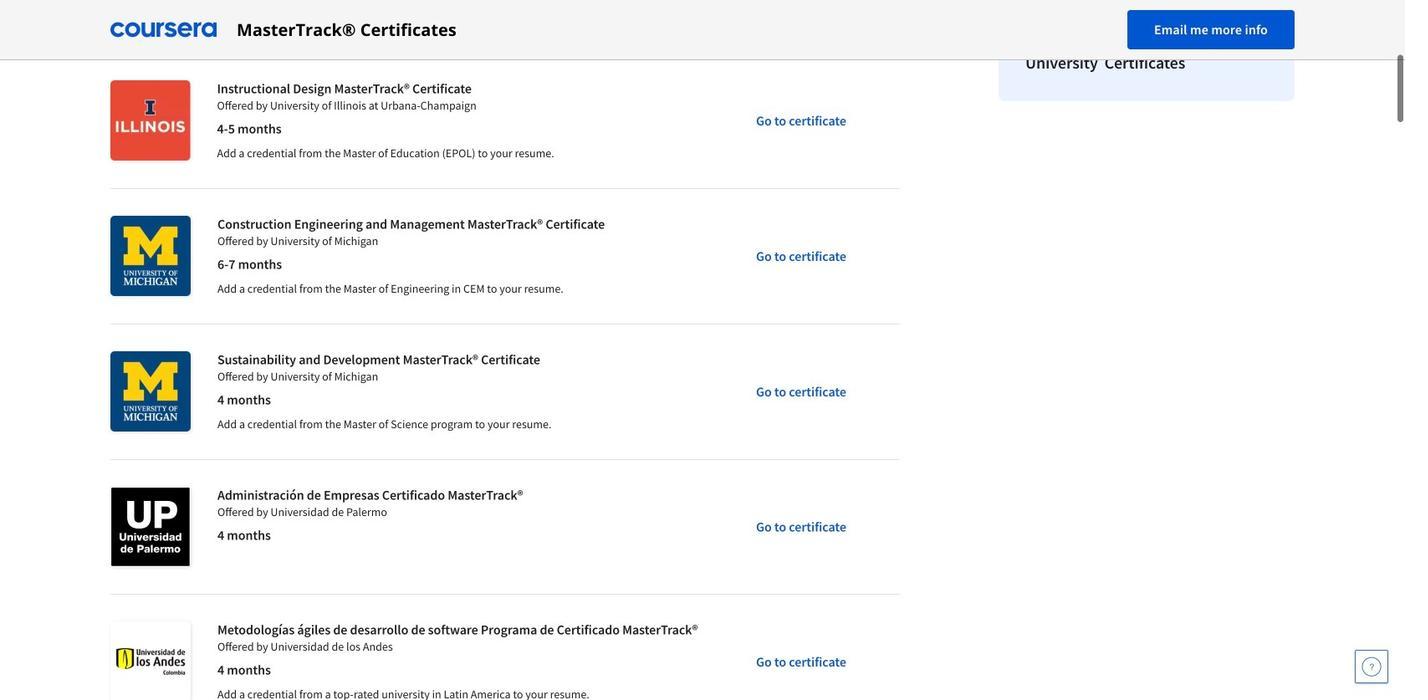 Task type: locate. For each thing, give the bounding box(es) containing it.
0 vertical spatial university of michigan image
[[110, 216, 191, 296]]

2 university of michigan image from the top
[[110, 351, 191, 432]]

university of michigan image
[[110, 216, 191, 296], [110, 351, 191, 432]]

universidad de los andes image
[[110, 621, 191, 700]]

help center image
[[1362, 657, 1382, 677]]

1 vertical spatial university of michigan image
[[110, 351, 191, 432]]

list
[[992, 0, 1301, 108]]

universidad de palermo image
[[110, 487, 191, 567]]



Task type: describe. For each thing, give the bounding box(es) containing it.
coursera image
[[110, 16, 217, 43]]

university of illinois at urbana-champaign image
[[110, 80, 190, 161]]

1 university of michigan image from the top
[[110, 216, 191, 296]]



Task type: vqa. For each thing, say whether or not it's contained in the screenshot.
2nd "University of Michigan" image from the bottom
yes



